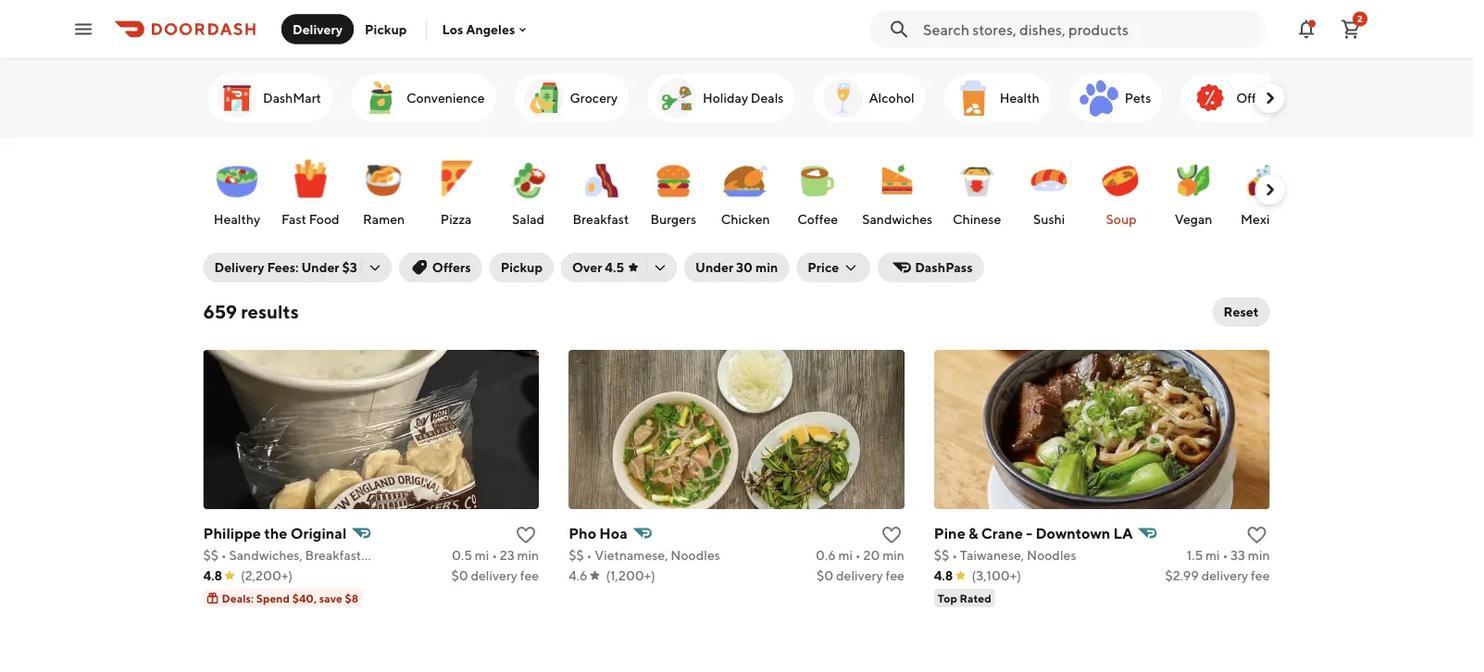 Task type: describe. For each thing, give the bounding box(es) containing it.
spend
[[256, 592, 290, 605]]

under inside button
[[695, 260, 734, 275]]

original
[[291, 525, 347, 542]]

pine
[[934, 525, 966, 542]]

$$ • taiwanese, noodles
[[934, 548, 1076, 563]]

under 30 min
[[695, 260, 778, 275]]

$40,
[[292, 592, 317, 605]]

over 4.5 button
[[561, 253, 677, 282]]

fast
[[281, 212, 306, 227]]

los
[[442, 22, 463, 37]]

pets link
[[1069, 74, 1162, 122]]

click to add this store to your saved list image for philippe the original
[[515, 524, 537, 546]]

notification bell image
[[1295, 18, 1318, 40]]

sandwiches,
[[229, 548, 303, 563]]

food
[[309, 212, 339, 227]]

4.5
[[605, 260, 624, 275]]

0.5 mi • 23 min
[[452, 548, 539, 563]]

6 • from the left
[[1223, 548, 1228, 563]]

open menu image
[[72, 18, 94, 40]]

save
[[319, 592, 343, 605]]

taiwanese,
[[960, 548, 1024, 563]]

holiday deals link
[[647, 74, 794, 122]]

0 vertical spatial pickup button
[[354, 14, 418, 44]]

0 vertical spatial pickup
[[365, 21, 407, 37]]

pho
[[569, 525, 596, 542]]

offers link
[[1180, 74, 1284, 122]]

philippe
[[203, 525, 261, 542]]

1 horizontal spatial offers
[[1236, 90, 1273, 106]]

5 • from the left
[[952, 548, 957, 563]]

$​0 delivery fee for philippe the original
[[451, 568, 539, 583]]

salad
[[512, 212, 544, 227]]

4.6
[[569, 568, 587, 583]]

ramen
[[363, 212, 404, 227]]

4 • from the left
[[855, 548, 861, 563]]

pets
[[1124, 90, 1151, 106]]

convenience image
[[358, 76, 402, 120]]

healthy
[[213, 212, 260, 227]]

click to add this store to your saved list image for pho hoa
[[880, 524, 903, 546]]

offers button
[[399, 253, 482, 282]]

sandwiches
[[862, 212, 932, 227]]

20
[[863, 548, 880, 563]]

dashpass button
[[878, 253, 984, 282]]

soup
[[1106, 212, 1136, 227]]

1 vertical spatial pickup button
[[490, 253, 554, 282]]

1 horizontal spatial &
[[969, 525, 978, 542]]

dashmart image
[[214, 76, 259, 120]]

2 • from the left
[[492, 548, 497, 563]]

2 button
[[1332, 11, 1370, 48]]

Store search: begin typing to search for stores available on DoorDash text field
[[923, 19, 1255, 39]]

pizza
[[440, 212, 471, 227]]

over
[[572, 260, 602, 275]]

659 results
[[203, 301, 299, 323]]

(1,200+)
[[606, 568, 655, 583]]

2 mi from the left
[[838, 548, 853, 563]]

reset
[[1224, 304, 1259, 319]]

-
[[1026, 525, 1033, 542]]

dashmart
[[263, 90, 321, 106]]

burgers
[[650, 212, 696, 227]]

holiday
[[702, 90, 748, 106]]

0.5
[[452, 548, 472, 563]]

chinese
[[952, 212, 1001, 227]]

angeles
[[466, 22, 515, 37]]

delivery button
[[281, 14, 354, 44]]

los angeles button
[[442, 22, 530, 37]]

delivery for crane
[[1202, 568, 1248, 583]]

reset button
[[1213, 297, 1270, 327]]

2
[[1358, 13, 1363, 24]]

min for philippe the original
[[517, 548, 539, 563]]

fee for original
[[520, 568, 539, 583]]

brunch
[[375, 548, 418, 563]]

fee for crane
[[1251, 568, 1270, 583]]

3 • from the left
[[587, 548, 592, 563]]

0 horizontal spatial breakfast
[[305, 548, 361, 563]]

$$ for pho
[[569, 548, 584, 563]]

health
[[999, 90, 1039, 106]]

under 30 min button
[[684, 253, 789, 282]]

delivery fees: under $3
[[214, 260, 357, 275]]

0.6
[[816, 548, 836, 563]]

(2,200+)
[[241, 568, 293, 583]]

rated
[[960, 592, 991, 605]]

1 horizontal spatial breakfast
[[572, 212, 628, 227]]

0.6 mi • 20 min
[[816, 548, 905, 563]]

vegan
[[1174, 212, 1212, 227]]

alcohol image
[[820, 76, 865, 120]]

1 next button of carousel image from the top
[[1261, 89, 1279, 107]]

min for pine & crane - downtown la
[[1248, 548, 1270, 563]]

deals
[[750, 90, 783, 106]]

sushi
[[1033, 212, 1065, 227]]

over 4.5
[[572, 260, 624, 275]]

mexican
[[1240, 212, 1290, 227]]

33
[[1231, 548, 1245, 563]]

23
[[500, 548, 515, 563]]

$2.99
[[1165, 568, 1199, 583]]

delivery for delivery
[[293, 21, 343, 37]]



Task type: vqa. For each thing, say whether or not it's contained in the screenshot.
2nd × from the top
no



Task type: locate. For each thing, give the bounding box(es) containing it.
mi
[[475, 548, 489, 563], [838, 548, 853, 563], [1206, 548, 1220, 563]]

min right 30
[[756, 260, 778, 275]]

$​0 for pho hoa
[[817, 568, 834, 583]]

chicken
[[721, 212, 770, 227]]

pickup button down salad
[[490, 253, 554, 282]]

delivery down 1.5 mi • 33 min
[[1202, 568, 1248, 583]]

los angeles
[[442, 22, 515, 37]]

pickup down salad
[[501, 260, 543, 275]]

next button of carousel image
[[1261, 89, 1279, 107], [1261, 181, 1279, 199]]

4.8 for pine & crane - downtown la
[[934, 568, 953, 583]]

holiday deals
[[702, 90, 783, 106]]

0 vertical spatial &
[[969, 525, 978, 542]]

breakfast
[[572, 212, 628, 227], [305, 548, 361, 563]]

delivery
[[293, 21, 343, 37], [214, 260, 264, 275]]

$$ • vietnamese, noodles
[[569, 548, 720, 563]]

click to add this store to your saved list image
[[1246, 524, 1268, 546]]

1 horizontal spatial $​0
[[817, 568, 834, 583]]

1 mi from the left
[[475, 548, 489, 563]]

1 horizontal spatial $​0 delivery fee
[[817, 568, 905, 583]]

holiday deals image
[[654, 76, 699, 120]]

0 horizontal spatial pickup
[[365, 21, 407, 37]]

noodles for hoa
[[671, 548, 720, 563]]

0 horizontal spatial delivery
[[214, 260, 264, 275]]

$2.99 delivery fee
[[1165, 568, 1270, 583]]

1 vertical spatial &
[[364, 548, 372, 563]]

• left 20
[[855, 548, 861, 563]]

$$ down pine
[[934, 548, 949, 563]]

noodles for &
[[1027, 548, 1076, 563]]

2 $​0 from the left
[[817, 568, 834, 583]]

coffee
[[797, 212, 838, 227]]

fee down the 0.5 mi • 23 min
[[520, 568, 539, 583]]

delivery
[[471, 568, 518, 583], [836, 568, 883, 583], [1202, 568, 1248, 583]]

grocery link
[[514, 74, 628, 122]]

0 horizontal spatial pickup button
[[354, 14, 418, 44]]

2 noodles from the left
[[1027, 548, 1076, 563]]

1 horizontal spatial delivery
[[293, 21, 343, 37]]

2 horizontal spatial $$
[[934, 548, 949, 563]]

0 horizontal spatial 4.8
[[203, 568, 222, 583]]

0 horizontal spatial &
[[364, 548, 372, 563]]

delivery for delivery fees: under $3
[[214, 260, 264, 275]]

2 fee from the left
[[886, 568, 905, 583]]

0 horizontal spatial mi
[[475, 548, 489, 563]]

breakfast down 'original'
[[305, 548, 361, 563]]

1 $$ from the left
[[203, 548, 219, 563]]

0 vertical spatial breakfast
[[572, 212, 628, 227]]

delivery down 0.6 mi • 20 min
[[836, 568, 883, 583]]

pickup left los at the left of page
[[365, 21, 407, 37]]

0 vertical spatial offers
[[1236, 90, 1273, 106]]

2 delivery from the left
[[836, 568, 883, 583]]

delivery for original
[[471, 568, 518, 583]]

2 $​0 delivery fee from the left
[[817, 568, 905, 583]]

4.8 up deals:
[[203, 568, 222, 583]]

1 vertical spatial offers
[[432, 260, 471, 275]]

2 next button of carousel image from the top
[[1261, 181, 1279, 199]]

mi for original
[[475, 548, 489, 563]]

hoa
[[599, 525, 628, 542]]

$​0 delivery fee
[[451, 568, 539, 583], [817, 568, 905, 583]]

under
[[301, 260, 339, 275], [695, 260, 734, 275]]

• down philippe
[[221, 548, 227, 563]]

1.5 mi • 33 min
[[1187, 548, 1270, 563]]

0 horizontal spatial $​0 delivery fee
[[451, 568, 539, 583]]

2 horizontal spatial fee
[[1251, 568, 1270, 583]]

2 horizontal spatial mi
[[1206, 548, 1220, 563]]

convenience
[[406, 90, 484, 106]]

noodles right the 'vietnamese,'
[[671, 548, 720, 563]]

1 horizontal spatial fee
[[886, 568, 905, 583]]

•
[[221, 548, 227, 563], [492, 548, 497, 563], [587, 548, 592, 563], [855, 548, 861, 563], [952, 548, 957, 563], [1223, 548, 1228, 563]]

mi right 0.5
[[475, 548, 489, 563]]

philippe the original
[[203, 525, 347, 542]]

1 delivery from the left
[[471, 568, 518, 583]]

& left brunch
[[364, 548, 372, 563]]

mi right 1.5
[[1206, 548, 1220, 563]]

1 vertical spatial pickup
[[501, 260, 543, 275]]

la
[[1114, 525, 1133, 542]]

fee down 0.6 mi • 20 min
[[886, 568, 905, 583]]

1 horizontal spatial under
[[695, 260, 734, 275]]

0 horizontal spatial noodles
[[671, 548, 720, 563]]

0 vertical spatial next button of carousel image
[[1261, 89, 1279, 107]]

1 4.8 from the left
[[203, 568, 222, 583]]

&
[[969, 525, 978, 542], [364, 548, 372, 563]]

0 horizontal spatial click to add this store to your saved list image
[[515, 524, 537, 546]]

• left 23
[[492, 548, 497, 563]]

$$ for pine
[[934, 548, 949, 563]]

dashmart link
[[207, 74, 332, 122]]

1 horizontal spatial pickup button
[[490, 253, 554, 282]]

3 $$ from the left
[[934, 548, 949, 563]]

click to add this store to your saved list image
[[515, 524, 537, 546], [880, 524, 903, 546]]

$$ • sandwiches, breakfast & brunch
[[203, 548, 418, 563]]

1 • from the left
[[221, 548, 227, 563]]

delivery inside delivery button
[[293, 21, 343, 37]]

659
[[203, 301, 237, 323]]

3 fee from the left
[[1251, 568, 1270, 583]]

• left the 33
[[1223, 548, 1228, 563]]

2 4.8 from the left
[[934, 568, 953, 583]]

grocery image
[[521, 76, 566, 120]]

$$ down philippe
[[203, 548, 219, 563]]

1 under from the left
[[301, 260, 339, 275]]

alcohol link
[[813, 74, 925, 122]]

pho hoa
[[569, 525, 628, 542]]

top
[[938, 592, 957, 605]]

0 horizontal spatial $​0
[[451, 568, 468, 583]]

deals:
[[222, 592, 254, 605]]

dashpass
[[915, 260, 973, 275]]

pickup button left los at the left of page
[[354, 14, 418, 44]]

1 click to add this store to your saved list image from the left
[[515, 524, 537, 546]]

0 horizontal spatial offers
[[432, 260, 471, 275]]

mi right 0.6
[[838, 548, 853, 563]]

next button of carousel image right "offers" icon
[[1261, 89, 1279, 107]]

1 horizontal spatial delivery
[[836, 568, 883, 583]]

$​0
[[451, 568, 468, 583], [817, 568, 834, 583]]

grocery
[[569, 90, 617, 106]]

min down click to add this store to your saved list image
[[1248, 548, 1270, 563]]

pine & crane - downtown la
[[934, 525, 1133, 542]]

1 horizontal spatial 4.8
[[934, 568, 953, 583]]

offers down pizza
[[432, 260, 471, 275]]

under left $3
[[301, 260, 339, 275]]

1 $​0 from the left
[[451, 568, 468, 583]]

$​0 down 0.6
[[817, 568, 834, 583]]

1 vertical spatial delivery
[[214, 260, 264, 275]]

0 horizontal spatial delivery
[[471, 568, 518, 583]]

1 vertical spatial next button of carousel image
[[1261, 181, 1279, 199]]

downtown
[[1036, 525, 1111, 542]]

3 mi from the left
[[1206, 548, 1220, 563]]

mi for crane
[[1206, 548, 1220, 563]]

0 horizontal spatial under
[[301, 260, 339, 275]]

(3,100+)
[[972, 568, 1021, 583]]

$​0 delivery fee down 0.6 mi • 20 min
[[817, 568, 905, 583]]

noodles
[[671, 548, 720, 563], [1027, 548, 1076, 563]]

1 noodles from the left
[[671, 548, 720, 563]]

1 horizontal spatial noodles
[[1027, 548, 1076, 563]]

$$ for philippe
[[203, 548, 219, 563]]

delivery up dashmart on the left of page
[[293, 21, 343, 37]]

the
[[264, 525, 287, 542]]

price button
[[797, 253, 871, 282]]

top rated
[[938, 592, 991, 605]]

health image
[[951, 76, 996, 120]]

1 vertical spatial breakfast
[[305, 548, 361, 563]]

0 horizontal spatial fee
[[520, 568, 539, 583]]

deals: spend $40, save $8
[[222, 592, 359, 605]]

• down the pho
[[587, 548, 592, 563]]

click to add this store to your saved list image up 0.6 mi • 20 min
[[880, 524, 903, 546]]

fee down 1.5 mi • 33 min
[[1251, 568, 1270, 583]]

offers image
[[1188, 76, 1232, 120]]

pickup button
[[354, 14, 418, 44], [490, 253, 554, 282]]

$​0 for philippe the original
[[451, 568, 468, 583]]

pickup
[[365, 21, 407, 37], [501, 260, 543, 275]]

0 horizontal spatial $$
[[203, 548, 219, 563]]

4.8 for philippe the original
[[203, 568, 222, 583]]

min right 20
[[883, 548, 905, 563]]

alcohol
[[868, 90, 914, 106]]

$$ up the 4.6
[[569, 548, 584, 563]]

min inside button
[[756, 260, 778, 275]]

1 $​0 delivery fee from the left
[[451, 568, 539, 583]]

• down pine
[[952, 548, 957, 563]]

1 horizontal spatial pickup
[[501, 260, 543, 275]]

1.5
[[1187, 548, 1203, 563]]

4.8 up top
[[934, 568, 953, 583]]

& right pine
[[969, 525, 978, 542]]

0 vertical spatial delivery
[[293, 21, 343, 37]]

1 horizontal spatial mi
[[838, 548, 853, 563]]

2 under from the left
[[695, 260, 734, 275]]

next button of carousel image up mexican
[[1261, 181, 1279, 199]]

30
[[736, 260, 753, 275]]

vietnamese,
[[595, 548, 668, 563]]

crane
[[981, 525, 1023, 542]]

results
[[241, 301, 299, 323]]

$$
[[203, 548, 219, 563], [569, 548, 584, 563], [934, 548, 949, 563]]

offers right "offers" icon
[[1236, 90, 1273, 106]]

$​0 down 0.5
[[451, 568, 468, 583]]

delivery left fees:
[[214, 260, 264, 275]]

2 horizontal spatial delivery
[[1202, 568, 1248, 583]]

click to add this store to your saved list image up the 0.5 mi • 23 min
[[515, 524, 537, 546]]

offers inside button
[[432, 260, 471, 275]]

1 horizontal spatial click to add this store to your saved list image
[[880, 524, 903, 546]]

$​0 delivery fee down the 0.5 mi • 23 min
[[451, 568, 539, 583]]

2 click to add this store to your saved list image from the left
[[880, 524, 903, 546]]

fee
[[520, 568, 539, 583], [886, 568, 905, 583], [1251, 568, 1270, 583]]

2 $$ from the left
[[569, 548, 584, 563]]

3 delivery from the left
[[1202, 568, 1248, 583]]

fast food
[[281, 212, 339, 227]]

noodles down pine & crane - downtown la
[[1027, 548, 1076, 563]]

health link
[[944, 74, 1050, 122]]

price
[[808, 260, 839, 275]]

min right 23
[[517, 548, 539, 563]]

min for pho hoa
[[883, 548, 905, 563]]

1 fee from the left
[[520, 568, 539, 583]]

delivery down the 0.5 mi • 23 min
[[471, 568, 518, 583]]

convenience link
[[350, 74, 495, 122]]

1 horizontal spatial $$
[[569, 548, 584, 563]]

under left 30
[[695, 260, 734, 275]]

$8
[[345, 592, 359, 605]]

$​0 delivery fee for pho hoa
[[817, 568, 905, 583]]

$3
[[342, 260, 357, 275]]

4.8
[[203, 568, 222, 583], [934, 568, 953, 583]]

fees:
[[267, 260, 299, 275]]

breakfast up over 4.5
[[572, 212, 628, 227]]

pets image
[[1076, 76, 1121, 120]]

1 items, open order cart image
[[1340, 18, 1362, 40]]



